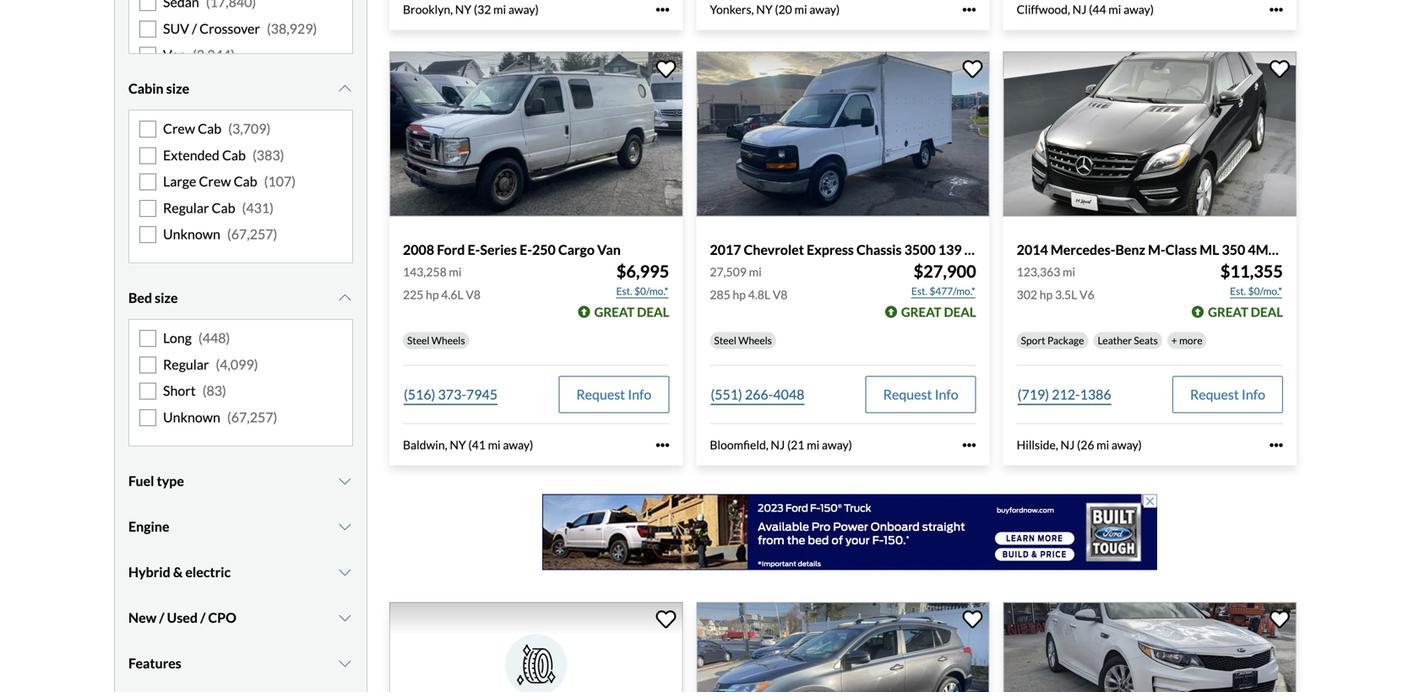 Task type: describe. For each thing, give the bounding box(es) containing it.
mi for (26
[[1097, 438, 1109, 453]]

request info button for $6,995
[[559, 377, 669, 414]]

+ more
[[1172, 335, 1203, 347]]

ellipsis h image for cliffwood, nj (44 mi away)
[[1270, 3, 1283, 16]]

express
[[807, 242, 854, 258]]

2 e- from the left
[[520, 242, 532, 258]]

cab up (431) at the top of the page
[[234, 173, 257, 190]]

features button
[[128, 643, 353, 685]]

cab for crew cab
[[198, 121, 221, 137]]

2017 chevrolet express chassis 3500 139 cutaway rwd
[[710, 242, 1054, 258]]

139
[[938, 242, 962, 258]]

(516)
[[404, 387, 435, 403]]

vehicle photo unavailable image
[[389, 603, 683, 693]]

v8 for $6,995
[[466, 288, 481, 302]]

266-
[[745, 387, 773, 403]]

est. $0/mo.* button for $6,995
[[615, 283, 669, 300]]

short
[[163, 383, 196, 399]]

1 vertical spatial van
[[597, 242, 621, 258]]

mi for (44
[[1109, 2, 1121, 16]]

long
[[163, 330, 192, 347]]

4048
[[773, 387, 805, 403]]

away) for hillside, nj (26 mi away)
[[1112, 438, 1142, 453]]

size for bed size
[[155, 290, 178, 306]]

request info for $27,900
[[883, 387, 959, 403]]

features
[[128, 656, 181, 672]]

request info for $6,995
[[576, 387, 652, 403]]

package
[[1047, 335, 1084, 347]]

fuel type
[[128, 473, 184, 490]]

away) for baldwin, ny (41 mi away)
[[503, 438, 533, 453]]

cutaway
[[965, 242, 1018, 258]]

cliffwood, nj (44 mi away)
[[1017, 2, 1154, 16]]

(719)
[[1018, 387, 1049, 403]]

bed size button
[[128, 277, 353, 319]]

engine
[[128, 519, 169, 535]]

fuel type button
[[128, 460, 353, 503]]

0 vertical spatial crew
[[163, 121, 195, 137]]

bed
[[128, 290, 152, 306]]

$0/mo.* for $11,355
[[1248, 285, 1282, 298]]

2 unknown from the top
[[163, 409, 220, 426]]

snow white pearl 2018 kia optima lx sedan front-wheel drive 6-speed automatic image
[[1003, 603, 1297, 693]]

/ for new
[[159, 610, 164, 626]]

143,258 mi 225 hp 4.6l v8
[[403, 265, 481, 302]]

hillside, nj (26 mi away)
[[1017, 438, 1142, 453]]

mi for (21
[[807, 438, 820, 453]]

yonkers,
[[710, 2, 754, 16]]

ny for (32 mi away)
[[455, 2, 472, 16]]

cabin size
[[128, 80, 189, 97]]

chevron down image for size
[[337, 82, 353, 96]]

cab for regular cab
[[212, 200, 235, 216]]

2014 mercedes-benz m-class ml 350 4matic
[[1017, 242, 1298, 258]]

chevron down image for type
[[337, 475, 353, 488]]

250
[[532, 242, 556, 258]]

1 unknown from the top
[[163, 226, 220, 242]]

seats
[[1134, 335, 1158, 347]]

new / used / cpo button
[[128, 597, 353, 639]]

baldwin,
[[403, 438, 447, 453]]

mercedes-
[[1051, 242, 1115, 258]]

cargo
[[558, 242, 595, 258]]

hybrid & electric
[[128, 564, 231, 581]]

1386
[[1080, 387, 1112, 403]]

(719) 212-1386
[[1018, 387, 1112, 403]]

suv
[[163, 20, 189, 37]]

hp for $11,355
[[1040, 288, 1053, 302]]

3500
[[904, 242, 936, 258]]

benz
[[1115, 242, 1146, 258]]

$6,995
[[617, 262, 669, 282]]

(83)
[[202, 383, 226, 399]]

ny for (41 mi away)
[[450, 438, 466, 453]]

chevrolet
[[744, 242, 804, 258]]

wheels for $27,900
[[738, 335, 772, 347]]

mi inside 123,363 mi 302 hp 3.5l v6
[[1063, 265, 1076, 279]]

brooklyn,
[[403, 2, 453, 16]]

$27,900
[[914, 262, 976, 282]]

more
[[1179, 335, 1203, 347]]

info for $6,995
[[628, 387, 652, 403]]

request for $27,900
[[883, 387, 932, 403]]

ellipsis h image for hillside, nj (26 mi away)
[[1270, 439, 1283, 452]]

1 unknown (67,257) from the top
[[163, 226, 277, 242]]

v6
[[1080, 288, 1095, 302]]

2014
[[1017, 242, 1048, 258]]

sport package
[[1021, 335, 1084, 347]]

123,363
[[1017, 265, 1061, 279]]

series
[[480, 242, 517, 258]]

advertisement region
[[542, 494, 1157, 570]]

(4,099)
[[216, 356, 258, 373]]

baldwin, ny (41 mi away)
[[403, 438, 533, 453]]

info for $11,355
[[1242, 387, 1266, 403]]

(448)
[[198, 330, 230, 347]]

(32
[[474, 2, 491, 16]]

est. for $6,995
[[616, 285, 632, 298]]

(38,929)
[[267, 20, 317, 37]]

info for $27,900
[[935, 387, 959, 403]]

27,509 mi 285 hp 4.8l v8
[[710, 265, 788, 302]]

large
[[163, 173, 196, 190]]

request info button for $27,900
[[866, 377, 976, 414]]

hybrid & electric button
[[128, 552, 353, 594]]

(2,244)
[[193, 47, 235, 63]]

wheels for $6,995
[[432, 335, 465, 347]]

(516) 373-7945
[[404, 387, 498, 403]]

regular cab (431)
[[163, 200, 274, 216]]

cabin size button
[[128, 68, 353, 110]]

373-
[[438, 387, 466, 403]]

mi for (32
[[493, 2, 506, 16]]

large crew cab (107)
[[163, 173, 296, 190]]

request for $11,355
[[1190, 387, 1239, 403]]

great deal for $11,355
[[1208, 305, 1283, 320]]

285
[[710, 288, 730, 302]]

(431)
[[242, 200, 274, 216]]

123,363 mi 302 hp 3.5l v6
[[1017, 265, 1095, 302]]

leather
[[1098, 335, 1132, 347]]

(551)
[[711, 387, 742, 403]]

2008
[[403, 242, 434, 258]]

/ for suv
[[192, 20, 197, 37]]

302
[[1017, 288, 1037, 302]]



Task type: locate. For each thing, give the bounding box(es) containing it.
request info
[[576, 387, 652, 403], [883, 387, 959, 403], [1190, 387, 1266, 403]]

1 v8 from the left
[[466, 288, 481, 302]]

steel down 225 at the left
[[407, 335, 430, 347]]

225
[[403, 288, 424, 302]]

v8 inside the 143,258 mi 225 hp 4.6l v8
[[466, 288, 481, 302]]

2 chevron down image from the top
[[337, 520, 353, 534]]

ny
[[455, 2, 472, 16], [756, 2, 773, 16], [450, 438, 466, 453]]

unknown down regular cab (431)
[[163, 226, 220, 242]]

nj for $11,355
[[1061, 438, 1075, 453]]

0 vertical spatial regular
[[163, 200, 209, 216]]

est. $0/mo.* button for $11,355
[[1229, 283, 1283, 300]]

steel wheels
[[407, 335, 465, 347], [714, 335, 772, 347]]

hp for $27,900
[[733, 288, 746, 302]]

deal down the $11,355 est. $0/mo.*
[[1251, 305, 1283, 320]]

2 horizontal spatial great
[[1208, 305, 1249, 320]]

1 est. from the left
[[616, 285, 632, 298]]

1 vertical spatial unknown (67,257)
[[163, 409, 277, 426]]

0 vertical spatial ellipsis h image
[[1270, 3, 1283, 16]]

mi right (26
[[1097, 438, 1109, 453]]

chevron down image
[[337, 292, 353, 305], [337, 475, 353, 488]]

mi for (20
[[794, 2, 807, 16]]

away) right (21
[[822, 438, 852, 453]]

2 horizontal spatial est.
[[1230, 285, 1246, 298]]

0 horizontal spatial info
[[628, 387, 652, 403]]

great down the $11,355 est. $0/mo.*
[[1208, 305, 1249, 320]]

0 vertical spatial unknown
[[163, 226, 220, 242]]

$0/mo.* inside $6,995 est. $0/mo.*
[[634, 285, 669, 298]]

van down "suv"
[[163, 47, 186, 63]]

1 vertical spatial chevron down image
[[337, 475, 353, 488]]

away) for brooklyn, ny (32 mi away)
[[508, 2, 539, 16]]

great down est. $477/mo.* button in the right top of the page
[[901, 305, 942, 320]]

nj left (21
[[771, 438, 785, 453]]

212-
[[1052, 387, 1080, 403]]

leather seats
[[1098, 335, 1158, 347]]

new / used / cpo
[[128, 610, 236, 626]]

2 regular from the top
[[163, 356, 209, 373]]

1 steel wheels from the left
[[407, 335, 465, 347]]

ny left (20
[[756, 2, 773, 16]]

mi up 4.8l
[[749, 265, 762, 279]]

3 est. from the left
[[1230, 285, 1246, 298]]

1 horizontal spatial van
[[597, 242, 621, 258]]

regular for regular
[[163, 356, 209, 373]]

bed size
[[128, 290, 178, 306]]

great for $6,995
[[594, 305, 635, 320]]

est. down $11,355
[[1230, 285, 1246, 298]]

chevron down image for /
[[337, 612, 353, 625]]

away) for cliffwood, nj (44 mi away)
[[1124, 2, 1154, 16]]

regular
[[163, 200, 209, 216], [163, 356, 209, 373]]

2 est. $0/mo.* button from the left
[[1229, 283, 1283, 300]]

0 horizontal spatial est. $0/mo.* button
[[615, 283, 669, 300]]

ellipsis h image
[[656, 3, 669, 16], [963, 3, 976, 16], [656, 439, 669, 452], [963, 439, 976, 452]]

3 great deal from the left
[[1208, 305, 1283, 320]]

van right cargo
[[597, 242, 621, 258]]

4.8l
[[748, 288, 770, 302]]

size inside dropdown button
[[155, 290, 178, 306]]

size right 'bed'
[[155, 290, 178, 306]]

0 horizontal spatial request info
[[576, 387, 652, 403]]

3 info from the left
[[1242, 387, 1266, 403]]

away) right (20
[[810, 2, 840, 16]]

2 steel from the left
[[714, 335, 737, 347]]

great deal for $6,995
[[594, 305, 669, 320]]

0 vertical spatial unknown (67,257)
[[163, 226, 277, 242]]

nj left (26
[[1061, 438, 1075, 453]]

2 unknown (67,257) from the top
[[163, 409, 277, 426]]

ellipsis h image for baldwin, ny (41 mi away)
[[656, 439, 669, 452]]

2 great deal from the left
[[901, 305, 976, 320]]

4matic
[[1248, 242, 1298, 258]]

2 request from the left
[[883, 387, 932, 403]]

crew up 'extended'
[[163, 121, 195, 137]]

van (2,244)
[[163, 47, 235, 63]]

size right cabin on the left of the page
[[166, 80, 189, 97]]

extended
[[163, 147, 220, 163]]

1 vertical spatial ellipsis h image
[[1270, 439, 1283, 452]]

chassis
[[857, 242, 902, 258]]

ellipsis h image for yonkers, ny (20 mi away)
[[963, 3, 976, 16]]

1 deal from the left
[[637, 305, 669, 320]]

regular up short in the bottom left of the page
[[163, 356, 209, 373]]

away) right (32
[[508, 2, 539, 16]]

2 horizontal spatial /
[[200, 610, 206, 626]]

2017
[[710, 242, 741, 258]]

/ right "suv"
[[192, 20, 197, 37]]

mi inside 27,509 mi 285 hp 4.8l v8
[[749, 265, 762, 279]]

hp inside 27,509 mi 285 hp 4.8l v8
[[733, 288, 746, 302]]

chevron down image inside fuel type dropdown button
[[337, 475, 353, 488]]

(3,709)
[[228, 121, 271, 137]]

chevron down image inside "engine" dropdown button
[[337, 520, 353, 534]]

1 est. $0/mo.* button from the left
[[615, 283, 669, 300]]

great down $6,995 est. $0/mo.*
[[594, 305, 635, 320]]

unknown (67,257)
[[163, 226, 277, 242], [163, 409, 277, 426]]

steel for $6,995
[[407, 335, 430, 347]]

est. down $27,900
[[911, 285, 928, 298]]

3 hp from the left
[[1040, 288, 1053, 302]]

$0/mo.* down "$6,995"
[[634, 285, 669, 298]]

info
[[628, 387, 652, 403], [935, 387, 959, 403], [1242, 387, 1266, 403]]

rwd
[[1021, 242, 1054, 258]]

3 request info from the left
[[1190, 387, 1266, 403]]

great
[[594, 305, 635, 320], [901, 305, 942, 320], [1208, 305, 1249, 320]]

chevron down image for size
[[337, 292, 353, 305]]

steel wheels down 4.8l
[[714, 335, 772, 347]]

1 horizontal spatial est.
[[911, 285, 928, 298]]

used
[[167, 610, 198, 626]]

v8 right 4.6l
[[466, 288, 481, 302]]

2 horizontal spatial request info button
[[1173, 377, 1283, 414]]

cab up extended cab (383)
[[198, 121, 221, 137]]

$11,355 est. $0/mo.*
[[1221, 262, 1283, 298]]

hp right 302
[[1040, 288, 1053, 302]]

engine button
[[128, 506, 353, 548]]

1 horizontal spatial great deal
[[901, 305, 976, 320]]

0 horizontal spatial /
[[159, 610, 164, 626]]

mi right (32
[[493, 2, 506, 16]]

7945
[[466, 387, 498, 403]]

0 horizontal spatial request
[[576, 387, 625, 403]]

2 horizontal spatial deal
[[1251, 305, 1283, 320]]

2 (67,257) from the top
[[227, 409, 277, 426]]

(26
[[1077, 438, 1094, 453]]

regular down 'large'
[[163, 200, 209, 216]]

ellipsis h image for brooklyn, ny (32 mi away)
[[656, 3, 669, 16]]

1 horizontal spatial request info button
[[866, 377, 976, 414]]

crew up regular cab (431)
[[199, 173, 231, 190]]

1 horizontal spatial request
[[883, 387, 932, 403]]

1 request info from the left
[[576, 387, 652, 403]]

chevron down image for &
[[337, 566, 353, 579]]

(44
[[1089, 2, 1106, 16]]

wheels down 4.8l
[[738, 335, 772, 347]]

e- right ford
[[468, 242, 480, 258]]

1 horizontal spatial steel wheels
[[714, 335, 772, 347]]

1 wheels from the left
[[432, 335, 465, 347]]

cab for extended cab
[[222, 147, 246, 163]]

2 horizontal spatial request info
[[1190, 387, 1266, 403]]

$6,995 est. $0/mo.*
[[616, 262, 669, 298]]

(551) 266-4048
[[711, 387, 805, 403]]

3 request from the left
[[1190, 387, 1239, 403]]

1 horizontal spatial $0/mo.*
[[1248, 285, 1282, 298]]

1 horizontal spatial info
[[935, 387, 959, 403]]

est. inside $6,995 est. $0/mo.*
[[616, 285, 632, 298]]

est. $0/mo.* button down "$6,995"
[[615, 283, 669, 300]]

steel wheels for $6,995
[[407, 335, 465, 347]]

chevron down image inside features dropdown button
[[337, 657, 353, 671]]

0 vertical spatial chevron down image
[[337, 292, 353, 305]]

1 chevron down image from the top
[[337, 82, 353, 96]]

2 chevron down image from the top
[[337, 475, 353, 488]]

2 wheels from the left
[[738, 335, 772, 347]]

size for cabin size
[[166, 80, 189, 97]]

0 horizontal spatial van
[[163, 47, 186, 63]]

great for $11,355
[[1208, 305, 1249, 320]]

ny left (32
[[455, 2, 472, 16]]

/
[[192, 20, 197, 37], [159, 610, 164, 626], [200, 610, 206, 626]]

wheels down 4.6l
[[432, 335, 465, 347]]

3 chevron down image from the top
[[337, 566, 353, 579]]

1 e- from the left
[[468, 242, 480, 258]]

5 chevron down image from the top
[[337, 657, 353, 671]]

regular for regular cab
[[163, 200, 209, 216]]

unknown (67,257) down regular cab (431)
[[163, 226, 277, 242]]

2 $0/mo.* from the left
[[1248, 285, 1282, 298]]

1 horizontal spatial e-
[[520, 242, 532, 258]]

steel for $27,900
[[714, 335, 737, 347]]

away)
[[508, 2, 539, 16], [810, 2, 840, 16], [1124, 2, 1154, 16], [503, 438, 533, 453], [822, 438, 852, 453], [1112, 438, 1142, 453]]

ny left (41
[[450, 438, 466, 453]]

chevron down image
[[337, 82, 353, 96], [337, 520, 353, 534], [337, 566, 353, 579], [337, 612, 353, 625], [337, 657, 353, 671]]

1 steel from the left
[[407, 335, 430, 347]]

gray 2015 toyota rav4 limited awd suv / crossover all-wheel drive 6-speed automatic image
[[696, 603, 990, 693]]

/ right new
[[159, 610, 164, 626]]

1 vertical spatial regular
[[163, 356, 209, 373]]

1 hp from the left
[[426, 288, 439, 302]]

1 horizontal spatial crew
[[199, 173, 231, 190]]

extended cab (383)
[[163, 147, 284, 163]]

crossover
[[200, 20, 260, 37]]

est. inside the $11,355 est. $0/mo.*
[[1230, 285, 1246, 298]]

e-
[[468, 242, 480, 258], [520, 242, 532, 258]]

1 horizontal spatial /
[[192, 20, 197, 37]]

chevron down image inside 'new / used / cpo' dropdown button
[[337, 612, 353, 625]]

request info button for $11,355
[[1173, 377, 1283, 414]]

great deal down $6,995 est. $0/mo.*
[[594, 305, 669, 320]]

deal for $11,355
[[1251, 305, 1283, 320]]

ellipsis h image left bloomfield,
[[656, 439, 669, 452]]

4 chevron down image from the top
[[337, 612, 353, 625]]

cabin
[[128, 80, 164, 97]]

ford
[[437, 242, 465, 258]]

2 great from the left
[[901, 305, 942, 320]]

3 great from the left
[[1208, 305, 1249, 320]]

ellipsis h image
[[1270, 3, 1283, 16], [1270, 439, 1283, 452]]

v8 right 4.8l
[[773, 288, 788, 302]]

steel wheels for $27,900
[[714, 335, 772, 347]]

2 hp from the left
[[733, 288, 746, 302]]

short (83)
[[163, 383, 226, 399]]

unknown (67,257) down (83)
[[163, 409, 277, 426]]

mi for (41
[[488, 438, 501, 453]]

est. $0/mo.* button
[[615, 283, 669, 300], [1229, 283, 1283, 300]]

0 horizontal spatial crew
[[163, 121, 195, 137]]

hillside,
[[1017, 438, 1058, 453]]

0 vertical spatial size
[[166, 80, 189, 97]]

crew cab (3,709)
[[163, 121, 271, 137]]

0 horizontal spatial steel
[[407, 335, 430, 347]]

0 horizontal spatial v8
[[466, 288, 481, 302]]

ml
[[1200, 242, 1219, 258]]

mi up 3.5l
[[1063, 265, 1076, 279]]

/ left cpo on the left of the page
[[200, 610, 206, 626]]

long (448)
[[163, 330, 230, 347]]

1 horizontal spatial steel
[[714, 335, 737, 347]]

0 horizontal spatial great deal
[[594, 305, 669, 320]]

(719) 212-1386 button
[[1017, 377, 1112, 414]]

class
[[1166, 242, 1197, 258]]

mi right (21
[[807, 438, 820, 453]]

away) right (26
[[1112, 438, 1142, 453]]

1 regular from the top
[[163, 200, 209, 216]]

away) right (41
[[503, 438, 533, 453]]

cpo
[[208, 610, 236, 626]]

(516) 373-7945 button
[[403, 377, 498, 414]]

m-
[[1148, 242, 1166, 258]]

2 v8 from the left
[[773, 288, 788, 302]]

hp
[[426, 288, 439, 302], [733, 288, 746, 302], [1040, 288, 1053, 302]]

1 horizontal spatial est. $0/mo.* button
[[1229, 283, 1283, 300]]

3 deal from the left
[[1251, 305, 1283, 320]]

white 2008 ford e-series e-250 cargo van van rear-wheel drive 4-speed automatic image
[[389, 52, 683, 217]]

$27,900 est. $477/mo.*
[[911, 262, 976, 298]]

cab
[[198, 121, 221, 137], [222, 147, 246, 163], [234, 173, 257, 190], [212, 200, 235, 216]]

black 2014 mercedes-benz m-class ml 350 4matic suv / crossover all-wheel drive automatic image
[[1003, 52, 1297, 217]]

mi down ford
[[449, 265, 462, 279]]

est. for $11,355
[[1230, 285, 1246, 298]]

ellipsis h image for bloomfield, nj (21 mi away)
[[963, 439, 976, 452]]

4.6l
[[441, 288, 464, 302]]

1 info from the left
[[628, 387, 652, 403]]

0 vertical spatial van
[[163, 47, 186, 63]]

steel down the 285
[[714, 335, 737, 347]]

regular (4,099)
[[163, 356, 258, 373]]

1 horizontal spatial v8
[[773, 288, 788, 302]]

bloomfield,
[[710, 438, 769, 453]]

deal for $6,995
[[637, 305, 669, 320]]

(21
[[787, 438, 805, 453]]

3 request info button from the left
[[1173, 377, 1283, 414]]

steel wheels down 4.6l
[[407, 335, 465, 347]]

(67,257) down (431) at the top of the page
[[227, 226, 277, 242]]

0 horizontal spatial hp
[[426, 288, 439, 302]]

fuel
[[128, 473, 154, 490]]

1 horizontal spatial deal
[[944, 305, 976, 320]]

$0/mo.* for $6,995
[[634, 285, 669, 298]]

white 2017 chevrolet express chassis 3500 139 cutaway rwd van rear-wheel drive automatic image
[[696, 52, 990, 217]]

mi right (44
[[1109, 2, 1121, 16]]

mi right (20
[[794, 2, 807, 16]]

chevron down image inside cabin size dropdown button
[[337, 82, 353, 96]]

1 vertical spatial size
[[155, 290, 178, 306]]

$0/mo.* down $11,355
[[1248, 285, 1282, 298]]

hp right the 285
[[733, 288, 746, 302]]

1 great from the left
[[594, 305, 635, 320]]

2 request info button from the left
[[866, 377, 976, 414]]

0 horizontal spatial wheels
[[432, 335, 465, 347]]

(67,257) down (4,099)
[[227, 409, 277, 426]]

2 steel wheels from the left
[[714, 335, 772, 347]]

size inside dropdown button
[[166, 80, 189, 97]]

cab up large crew cab (107)
[[222, 147, 246, 163]]

1 (67,257) from the top
[[227, 226, 277, 242]]

mi inside the 143,258 mi 225 hp 4.6l v8
[[449, 265, 462, 279]]

$0/mo.* inside the $11,355 est. $0/mo.*
[[1248, 285, 1282, 298]]

1 horizontal spatial hp
[[733, 288, 746, 302]]

est. for $27,900
[[911, 285, 928, 298]]

1 ellipsis h image from the top
[[1270, 3, 1283, 16]]

2008 ford e-series e-250 cargo van
[[403, 242, 621, 258]]

est.
[[616, 285, 632, 298], [911, 285, 928, 298], [1230, 285, 1246, 298]]

2 deal from the left
[[944, 305, 976, 320]]

1 vertical spatial crew
[[199, 173, 231, 190]]

away) for yonkers, ny (20 mi away)
[[810, 2, 840, 16]]

(41
[[468, 438, 486, 453]]

ellipsis h image left yonkers,
[[656, 3, 669, 16]]

est. $477/mo.* button
[[911, 283, 976, 300]]

1 chevron down image from the top
[[337, 292, 353, 305]]

1 horizontal spatial request info
[[883, 387, 959, 403]]

0 horizontal spatial e-
[[468, 242, 480, 258]]

deal down $6,995 est. $0/mo.*
[[637, 305, 669, 320]]

mi right (41
[[488, 438, 501, 453]]

nj left (44
[[1073, 2, 1087, 16]]

3.5l
[[1055, 288, 1077, 302]]

2 horizontal spatial info
[[1242, 387, 1266, 403]]

steel
[[407, 335, 430, 347], [714, 335, 737, 347]]

hybrid
[[128, 564, 170, 581]]

1 vertical spatial (67,257)
[[227, 409, 277, 426]]

great for $27,900
[[901, 305, 942, 320]]

type
[[157, 473, 184, 490]]

2 horizontal spatial hp
[[1040, 288, 1053, 302]]

est. $0/mo.* button down $11,355
[[1229, 283, 1283, 300]]

hp for $6,995
[[426, 288, 439, 302]]

ellipsis h image left the cliffwood,
[[963, 3, 976, 16]]

2 horizontal spatial request
[[1190, 387, 1239, 403]]

0 horizontal spatial est.
[[616, 285, 632, 298]]

2 ellipsis h image from the top
[[1270, 439, 1283, 452]]

great deal down est. $477/mo.* button in the right top of the page
[[901, 305, 976, 320]]

request for $6,995
[[576, 387, 625, 403]]

unknown down short (83)
[[163, 409, 220, 426]]

hp inside the 143,258 mi 225 hp 4.6l v8
[[426, 288, 439, 302]]

hp inside 123,363 mi 302 hp 3.5l v6
[[1040, 288, 1053, 302]]

hp right 225 at the left
[[426, 288, 439, 302]]

$11,355
[[1221, 262, 1283, 282]]

1 $0/mo.* from the left
[[634, 285, 669, 298]]

0 horizontal spatial steel wheels
[[407, 335, 465, 347]]

0 horizontal spatial $0/mo.*
[[634, 285, 669, 298]]

v8 for $27,900
[[773, 288, 788, 302]]

1 great deal from the left
[[594, 305, 669, 320]]

request info for $11,355
[[1190, 387, 1266, 403]]

+
[[1172, 335, 1177, 347]]

(20
[[775, 2, 792, 16]]

v8 inside 27,509 mi 285 hp 4.8l v8
[[773, 288, 788, 302]]

away) right (44
[[1124, 2, 1154, 16]]

deal for $27,900
[[944, 305, 976, 320]]

1 request from the left
[[576, 387, 625, 403]]

1 horizontal spatial great
[[901, 305, 942, 320]]

2 est. from the left
[[911, 285, 928, 298]]

ny for (20 mi away)
[[756, 2, 773, 16]]

0 horizontal spatial deal
[[637, 305, 669, 320]]

cliffwood,
[[1017, 2, 1070, 16]]

0 horizontal spatial request info button
[[559, 377, 669, 414]]

2 horizontal spatial great deal
[[1208, 305, 1283, 320]]

e- right series
[[520, 242, 532, 258]]

(67,257)
[[227, 226, 277, 242], [227, 409, 277, 426]]

great deal for $27,900
[[901, 305, 976, 320]]

1 horizontal spatial wheels
[[738, 335, 772, 347]]

est. inside "$27,900 est. $477/mo.*"
[[911, 285, 928, 298]]

request info button
[[559, 377, 669, 414], [866, 377, 976, 414], [1173, 377, 1283, 414]]

0 vertical spatial (67,257)
[[227, 226, 277, 242]]

est. down "$6,995"
[[616, 285, 632, 298]]

143,258
[[403, 265, 447, 279]]

(383)
[[253, 147, 284, 163]]

0 horizontal spatial great
[[594, 305, 635, 320]]

2 info from the left
[[935, 387, 959, 403]]

nj for $27,900
[[771, 438, 785, 453]]

2 request info from the left
[[883, 387, 959, 403]]

$477/mo.*
[[930, 285, 975, 298]]

deal down $477/mo.*
[[944, 305, 976, 320]]

1 vertical spatial unknown
[[163, 409, 220, 426]]

cab down large crew cab (107)
[[212, 200, 235, 216]]

1 request info button from the left
[[559, 377, 669, 414]]

350
[[1222, 242, 1245, 258]]

chevron down image inside bed size dropdown button
[[337, 292, 353, 305]]

chevron down image inside hybrid & electric dropdown button
[[337, 566, 353, 579]]

away) for bloomfield, nj (21 mi away)
[[822, 438, 852, 453]]

(107)
[[264, 173, 296, 190]]

ellipsis h image left hillside,
[[963, 439, 976, 452]]

great deal down the $11,355 est. $0/mo.*
[[1208, 305, 1283, 320]]



Task type: vqa. For each thing, say whether or not it's contained in the screenshot.
(16)
no



